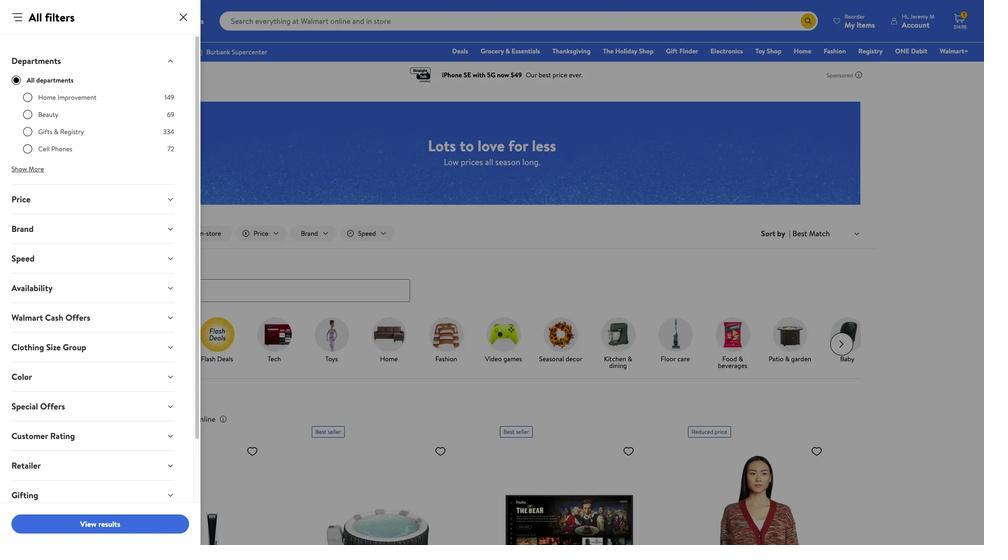 Task type: vqa. For each thing, say whether or not it's contained in the screenshot.
may
no



Task type: describe. For each thing, give the bounding box(es) containing it.
retailer
[[11, 460, 41, 472]]

deal
[[159, 428, 169, 436]]

black friday deal
[[127, 428, 169, 436]]

gifts
[[38, 127, 52, 137]]

seasonal decor image
[[544, 317, 578, 352]]

debit
[[911, 46, 928, 56]]

patio & garden link
[[765, 317, 815, 364]]

1 shop from the left
[[639, 46, 654, 56]]

seller for vizio 50" class v-series 4k uhd led smart tv v505-j09 "image"
[[516, 428, 529, 436]]

lots to love for less low prices all season long.
[[428, 135, 556, 168]]

the holiday shop
[[603, 46, 654, 56]]

cell phones
[[38, 144, 72, 154]]

color
[[11, 371, 32, 383]]

0 vertical spatial registry
[[859, 46, 883, 56]]

decor
[[566, 354, 583, 364]]

kitchen
[[604, 354, 626, 364]]

low
[[444, 156, 459, 168]]

customer
[[11, 430, 48, 442]]

lots to love for less. low prices all season long. image
[[123, 102, 861, 205]]

online
[[195, 414, 216, 424]]

playstation 5 disc console - marvel's spider-man 2 bundle image
[[123, 442, 262, 545]]

none radio inside all departments option group
[[23, 93, 32, 102]]

walmart
[[11, 312, 43, 324]]

one debit
[[895, 46, 928, 56]]

69
[[167, 110, 174, 119]]

gift finder
[[666, 46, 698, 56]]

deals inside black friday deals preview
[[140, 361, 155, 370]]

toys link
[[307, 317, 357, 364]]

add to favorites list, 99 jane street women's v-neck cardigan sweater with long sleeves, midweight, sizes s-xxxl image
[[811, 445, 823, 457]]

video
[[485, 354, 502, 364]]

one debit link
[[891, 46, 932, 56]]

& for garden
[[785, 354, 790, 364]]

all for all departments
[[27, 75, 35, 85]]

love
[[478, 135, 505, 156]]

cash
[[45, 312, 63, 324]]

2 shop from the left
[[767, 46, 782, 56]]

departments
[[36, 75, 74, 85]]

finder
[[679, 46, 698, 56]]

patio & garden image
[[773, 317, 807, 352]]

Walmart Site-Wide search field
[[220, 11, 818, 31]]

toys image
[[315, 317, 349, 352]]

care
[[678, 354, 690, 364]]

best for saluspa 77" x 26" hollywood 240 gal. inflatable hot tub with led lights, 104f max temperature image
[[315, 428, 327, 436]]

price button
[[4, 185, 182, 214]]

all
[[485, 156, 493, 168]]

departments button
[[4, 46, 182, 75]]

color button
[[4, 363, 182, 392]]

brand
[[11, 223, 34, 235]]

floor
[[661, 354, 676, 364]]

holiday
[[615, 46, 637, 56]]

black for black friday deal
[[127, 428, 141, 436]]

& for dining
[[628, 354, 632, 364]]

results
[[98, 519, 120, 530]]

& for beverages
[[739, 354, 743, 364]]

black friday deals preview link
[[135, 317, 185, 371]]

reduced price
[[692, 428, 727, 436]]

store
[[206, 229, 221, 238]]

black friday deals image
[[143, 317, 177, 352]]

gifting
[[11, 490, 38, 501]]

gift finder link
[[662, 46, 703, 56]]

kitchen & dining link
[[593, 317, 643, 371]]

$14.98
[[954, 23, 967, 30]]

black for black friday deals preview
[[142, 354, 158, 364]]

customer rating
[[11, 430, 75, 442]]

cell
[[38, 144, 50, 154]]

tech link
[[250, 317, 299, 364]]

add to favorites list, saluspa 77" x 26" hollywood 240 gal. inflatable hot tub with led lights, 104f max temperature image
[[435, 445, 446, 457]]

1 vertical spatial home link
[[364, 317, 414, 364]]

food & beverages image
[[716, 317, 750, 352]]

one
[[895, 46, 910, 56]]

view results button
[[11, 515, 189, 534]]

the holiday shop link
[[599, 46, 658, 56]]

electronics
[[711, 46, 743, 56]]

Search in deals search field
[[122, 279, 410, 302]]

for
[[509, 135, 528, 156]]

2 horizontal spatial home
[[794, 46, 812, 56]]

view
[[80, 519, 97, 530]]

1 vertical spatial fashion link
[[421, 317, 471, 364]]

electronics link
[[707, 46, 748, 56]]

sort and filter section element
[[110, 218, 874, 249]]

thanksgiving
[[553, 46, 591, 56]]

add to favorites list, vizio 50" class v-series 4k uhd led smart tv v505-j09 image
[[623, 445, 635, 457]]

deals inside deals "link"
[[452, 46, 468, 56]]

filters
[[45, 9, 75, 25]]

flash
[[201, 354, 216, 364]]

customer rating button
[[4, 422, 182, 451]]

in-store button
[[180, 226, 232, 241]]

toy shop
[[756, 46, 782, 56]]

best seller for vizio 50" class v-series 4k uhd led smart tv v505-j09 "image"
[[504, 428, 529, 436]]

gift
[[666, 46, 678, 56]]

1 $14.98
[[954, 11, 967, 30]]

1 vertical spatial fashion
[[435, 354, 457, 364]]

brand button
[[4, 214, 182, 244]]

prices
[[461, 156, 483, 168]]

(1000+)
[[146, 396, 172, 406]]

season
[[495, 156, 520, 168]]

group
[[63, 341, 86, 353]]

2 vertical spatial home
[[380, 354, 398, 364]]

walmart cash offers
[[11, 312, 90, 324]]

grocery
[[481, 46, 504, 56]]

floor care link
[[651, 317, 700, 364]]

legal information image
[[219, 415, 227, 423]]

long.
[[523, 156, 540, 168]]

departments
[[11, 55, 61, 67]]

clothing
[[11, 341, 44, 353]]

food & beverages
[[718, 354, 748, 370]]

home improvement
[[38, 93, 96, 102]]

gifting button
[[4, 481, 182, 510]]

flash deals
[[201, 354, 233, 364]]

baby
[[840, 354, 855, 364]]

grocery & essentials link
[[476, 46, 544, 56]]



Task type: locate. For each thing, give the bounding box(es) containing it.
gifts & registry
[[38, 127, 84, 137]]

1 horizontal spatial friday
[[159, 354, 177, 364]]

clothing size group
[[11, 341, 86, 353]]

& inside all departments option group
[[54, 127, 58, 137]]

home up beauty
[[38, 93, 56, 102]]

black down when
[[127, 428, 141, 436]]

home right toy shop link
[[794, 46, 812, 56]]

special offers button
[[4, 392, 182, 421]]

fashion image
[[429, 317, 464, 352]]

Search search field
[[220, 11, 818, 31]]

all right "all departments" option
[[27, 75, 35, 85]]

0 horizontal spatial black
[[127, 428, 141, 436]]

0 horizontal spatial shop
[[639, 46, 654, 56]]

price when purchased online
[[122, 414, 216, 424]]

1 horizontal spatial fashion
[[824, 46, 846, 56]]

& inside food & beverages
[[739, 354, 743, 364]]

0 vertical spatial price
[[11, 193, 31, 205]]

seller
[[328, 428, 341, 436], [516, 428, 529, 436]]

best seller for saluspa 77" x 26" hollywood 240 gal. inflatable hot tub with led lights, 104f max temperature image
[[315, 428, 341, 436]]

all for all filters
[[29, 9, 42, 25]]

essentials
[[512, 46, 540, 56]]

None radio
[[23, 110, 32, 119], [23, 127, 32, 137], [23, 144, 32, 154], [23, 110, 32, 119], [23, 127, 32, 137], [23, 144, 32, 154]]

registry
[[859, 46, 883, 56], [60, 127, 84, 137]]

None radio
[[23, 93, 32, 102]]

1 horizontal spatial home link
[[790, 46, 816, 56]]

fashion link
[[820, 46, 850, 56], [421, 317, 471, 364]]

toy
[[756, 46, 765, 56]]

0 horizontal spatial price
[[11, 193, 31, 205]]

friday down when
[[142, 428, 157, 436]]

None search field
[[110, 261, 874, 302]]

add to favorites list, playstation 5 disc console - marvel's spider-man 2 bundle image
[[247, 445, 258, 457]]

dining
[[609, 361, 627, 370]]

1 vertical spatial friday
[[142, 428, 157, 436]]

price left when
[[122, 414, 139, 424]]

0 horizontal spatial registry
[[60, 127, 84, 137]]

friday inside black friday deals preview
[[159, 354, 177, 364]]

& right the food at the bottom of the page
[[739, 354, 743, 364]]

friday for deal
[[142, 428, 157, 436]]

friday
[[159, 354, 177, 364], [142, 428, 157, 436]]

kitchen and dining image
[[601, 317, 635, 352]]

& right dining
[[628, 354, 632, 364]]

seasonal decor link
[[536, 317, 586, 364]]

all filters dialog
[[0, 0, 201, 545]]

1 vertical spatial black
[[127, 428, 141, 436]]

& for essentials
[[506, 46, 510, 56]]

2 best from the left
[[504, 428, 515, 436]]

1 vertical spatial offers
[[40, 401, 65, 413]]

0 horizontal spatial friday
[[142, 428, 157, 436]]

seasonal
[[539, 354, 564, 364]]

lots
[[428, 135, 456, 156]]

price for price when purchased online
[[122, 414, 139, 424]]

1 best seller from the left
[[315, 428, 341, 436]]

|
[[789, 228, 791, 239]]

rating
[[50, 430, 75, 442]]

next slide for chipmodulewithimages list image
[[830, 333, 853, 356]]

& right grocery on the top of the page
[[506, 46, 510, 56]]

baby image
[[830, 317, 865, 352]]

1 horizontal spatial black
[[142, 354, 158, 364]]

price inside dropdown button
[[11, 193, 31, 205]]

0 vertical spatial home
[[794, 46, 812, 56]]

black inside black friday deals preview
[[142, 354, 158, 364]]

all departments option group
[[23, 93, 174, 161]]

shop right holiday
[[639, 46, 654, 56]]

black down black friday deals image
[[142, 354, 158, 364]]

All departments radio
[[11, 75, 21, 85]]

tech image
[[257, 317, 292, 352]]

149
[[165, 93, 174, 102]]

home inside all departments option group
[[38, 93, 56, 102]]

sort
[[761, 228, 776, 239]]

thanksgiving link
[[548, 46, 595, 56]]

334
[[163, 127, 174, 137]]

sort by |
[[761, 228, 791, 239]]

shop right "toy"
[[767, 46, 782, 56]]

fashion down fashion image
[[435, 354, 457, 364]]

games
[[504, 354, 522, 364]]

seller for saluspa 77" x 26" hollywood 240 gal. inflatable hot tub with led lights, 104f max temperature image
[[328, 428, 341, 436]]

1 horizontal spatial price
[[122, 414, 139, 424]]

1 horizontal spatial seller
[[516, 428, 529, 436]]

all left filters
[[29, 9, 42, 25]]

home down the home image on the bottom left of the page
[[380, 354, 398, 364]]

0 horizontal spatial deals
[[140, 361, 155, 370]]

improvement
[[58, 93, 96, 102]]

best seller
[[315, 428, 341, 436], [504, 428, 529, 436]]

0 vertical spatial black
[[142, 354, 158, 364]]

garden
[[791, 354, 811, 364]]

0 horizontal spatial fashion
[[435, 354, 457, 364]]

1 horizontal spatial shop
[[767, 46, 782, 56]]

more
[[29, 164, 44, 174]]

video games image
[[486, 317, 521, 352]]

&
[[506, 46, 510, 56], [54, 127, 58, 137], [628, 354, 632, 364], [739, 354, 743, 364], [785, 354, 790, 364]]

2 best seller from the left
[[504, 428, 529, 436]]

fashion
[[824, 46, 846, 56], [435, 354, 457, 364]]

offers
[[65, 312, 90, 324], [40, 401, 65, 413]]

walmart image
[[15, 13, 77, 29]]

0 vertical spatial home link
[[790, 46, 816, 56]]

registry up phones
[[60, 127, 84, 137]]

0 vertical spatial fashion
[[824, 46, 846, 56]]

vizio 50" class v-series 4k uhd led smart tv v505-j09 image
[[500, 442, 638, 545]]

price
[[715, 428, 727, 436]]

baby link
[[823, 317, 872, 364]]

tech
[[268, 354, 281, 364]]

0 vertical spatial all
[[29, 9, 42, 25]]

& right "patio"
[[785, 354, 790, 364]]

friday for deals
[[159, 354, 177, 364]]

fashion up sponsored
[[824, 46, 846, 56]]

0 horizontal spatial fashion link
[[421, 317, 471, 364]]

black friday deals preview
[[140, 354, 180, 370]]

deals link
[[448, 46, 473, 56]]

1 best from the left
[[315, 428, 327, 436]]

all
[[29, 9, 42, 25], [27, 75, 35, 85]]

price for price
[[11, 193, 31, 205]]

show more button
[[4, 161, 52, 177]]

0 horizontal spatial seller
[[328, 428, 341, 436]]

1 seller from the left
[[328, 428, 341, 436]]

saluspa 77" x 26" hollywood 240 gal. inflatable hot tub with led lights, 104f max temperature image
[[312, 442, 450, 545]]

beverages
[[718, 361, 748, 370]]

shop
[[639, 46, 654, 56], [767, 46, 782, 56]]

1 vertical spatial all
[[27, 75, 35, 85]]

offers inside dropdown button
[[65, 312, 90, 324]]

home image
[[372, 317, 406, 352]]

clothing size group button
[[4, 333, 182, 362]]

floor care
[[661, 354, 690, 364]]

1 vertical spatial price
[[122, 414, 139, 424]]

99 jane street women's v-neck cardigan sweater with long sleeves, midweight, sizes s-xxxl image
[[688, 442, 827, 545]]

toys
[[325, 354, 338, 364]]

size
[[46, 341, 61, 353]]

1 horizontal spatial deals
[[217, 354, 233, 364]]

1 horizontal spatial registry
[[859, 46, 883, 56]]

0 vertical spatial fashion link
[[820, 46, 850, 56]]

the
[[603, 46, 614, 56]]

2 horizontal spatial deals
[[452, 46, 468, 56]]

floorcare image
[[658, 317, 693, 352]]

1 horizontal spatial fashion link
[[820, 46, 850, 56]]

2 seller from the left
[[516, 428, 529, 436]]

1 horizontal spatial best
[[504, 428, 515, 436]]

show
[[11, 164, 27, 174]]

all departments
[[27, 75, 74, 85]]

home link
[[790, 46, 816, 56], [364, 317, 414, 364]]

deals left preview
[[140, 361, 155, 370]]

0 horizontal spatial home link
[[364, 317, 414, 364]]

best for vizio 50" class v-series 4k uhd led smart tv v505-j09 "image"
[[504, 428, 515, 436]]

all filters
[[29, 9, 75, 25]]

0 horizontal spatial best seller
[[315, 428, 341, 436]]

deals right flash
[[217, 354, 233, 364]]

grocery & essentials
[[481, 46, 540, 56]]

home
[[794, 46, 812, 56], [38, 93, 56, 102], [380, 354, 398, 364]]

0 vertical spatial friday
[[159, 354, 177, 364]]

availability button
[[4, 274, 182, 303]]

walmart cash offers button
[[4, 303, 182, 332]]

offers inside "dropdown button"
[[40, 401, 65, 413]]

phones
[[51, 144, 72, 154]]

close panel image
[[178, 11, 189, 23]]

1 horizontal spatial best seller
[[504, 428, 529, 436]]

& right gifts
[[54, 127, 58, 137]]

price up brand
[[11, 193, 31, 205]]

offers right the cash on the left bottom of the page
[[65, 312, 90, 324]]

registry left one
[[859, 46, 883, 56]]

offers right special
[[40, 401, 65, 413]]

friday down black friday deals image
[[159, 354, 177, 364]]

0 horizontal spatial best
[[315, 428, 327, 436]]

purchased
[[160, 414, 194, 424]]

sponsored
[[827, 71, 853, 79]]

1 horizontal spatial home
[[380, 354, 398, 364]]

speed button
[[4, 244, 182, 273]]

deals inside flash deals link
[[217, 354, 233, 364]]

toy shop link
[[751, 46, 786, 56]]

registry inside all departments option group
[[60, 127, 84, 137]]

kitchen & dining
[[604, 354, 632, 370]]

0 vertical spatial offers
[[65, 312, 90, 324]]

0 horizontal spatial home
[[38, 93, 56, 102]]

availability
[[11, 282, 53, 294]]

flash deals image
[[200, 317, 234, 352]]

deals left grocery on the top of the page
[[452, 46, 468, 56]]

flash deals link
[[192, 317, 242, 364]]

& inside kitchen & dining
[[628, 354, 632, 364]]

& for registry
[[54, 127, 58, 137]]

1 vertical spatial home
[[38, 93, 56, 102]]

1 vertical spatial registry
[[60, 127, 84, 137]]

video games link
[[479, 317, 528, 364]]



